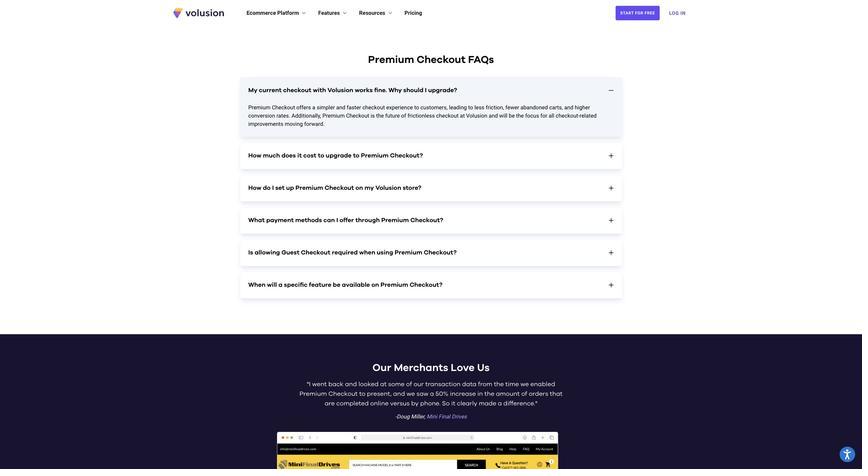 Task type: describe. For each thing, give the bounding box(es) containing it.
be inside premium checkout offers a simpler and faster checkout experience to customers, leading to less friction, fewer abandoned carts, and higher conversion rates. additionally, premium checkout is the future of frictionless checkout at volusion and will be the focus for all checkout-related improvements moving forward.
[[509, 112, 515, 119]]

2 horizontal spatial checkout
[[436, 112, 459, 119]]

phone.
[[420, 401, 441, 407]]

-
[[395, 414, 397, 420]]

to left less
[[468, 104, 473, 111]]

store?
[[403, 185, 421, 191]]

leading
[[449, 104, 467, 111]]

my current checkout with volusion works fine. why should i upgrade? button
[[240, 77, 622, 103]]

features
[[318, 10, 340, 16]]

log in link
[[665, 6, 690, 21]]

upgrade?
[[428, 87, 457, 93]]

in
[[681, 10, 686, 16]]

allowing
[[255, 250, 280, 256]]

up
[[286, 185, 294, 191]]

experience
[[386, 104, 413, 111]]

checkout up rates.
[[272, 104, 295, 111]]

focus
[[525, 112, 539, 119]]

simpler
[[317, 104, 335, 111]]

customers,
[[421, 104, 448, 111]]

the right in
[[485, 391, 495, 397]]

pricing
[[405, 10, 422, 16]]

forward.
[[304, 121, 325, 127]]

premium up conversion at the top left of page
[[248, 104, 271, 111]]

0 horizontal spatial volusion
[[328, 87, 353, 93]]

ecommerce
[[247, 10, 276, 16]]

miller,
[[411, 414, 425, 420]]

guest
[[282, 250, 300, 256]]

is
[[371, 112, 375, 119]]

1 vertical spatial of
[[406, 382, 412, 388]]

it inside the how much does it cost to upgrade to premium checkout? button
[[297, 153, 302, 159]]

carts,
[[549, 104, 563, 111]]

specific
[[284, 282, 308, 288]]

by
[[411, 401, 419, 407]]

faster
[[347, 104, 361, 111]]

final
[[439, 414, 450, 420]]

clearly
[[457, 401, 477, 407]]

a difference."
[[498, 401, 537, 407]]

open accessibe: accessibility options, statement and help image
[[844, 450, 851, 460]]

the right "is"
[[376, 112, 384, 119]]

conversion
[[248, 112, 275, 119]]

premium inside 'is allowing guest checkout required when using premium checkout?' button
[[395, 250, 422, 256]]

data
[[462, 382, 477, 388]]

made
[[479, 401, 496, 407]]

1 horizontal spatial i
[[336, 217, 338, 224]]

ecommerce platform
[[247, 10, 299, 16]]

checkout? up 'is allowing guest checkout required when using premium checkout?' button
[[410, 217, 443, 224]]

mini
[[427, 414, 437, 420]]

volusion inside premium checkout offers a simpler and faster checkout experience to customers, leading to less friction, fewer abandoned carts, and higher conversion rates. additionally, premium checkout is the future of frictionless checkout at volusion and will be the focus for all checkout-related improvements moving forward.
[[466, 112, 487, 119]]

with
[[313, 87, 326, 93]]

premium inside what payment methods can i offer through premium checkout? button
[[381, 217, 409, 224]]

methods
[[295, 217, 322, 224]]

premium down simpler
[[323, 112, 345, 119]]

can
[[324, 217, 335, 224]]

offer
[[340, 217, 354, 224]]

1 vertical spatial i
[[272, 185, 274, 191]]

will inside premium checkout offers a simpler and faster checkout experience to customers, leading to less friction, fewer abandoned carts, and higher conversion rates. additionally, premium checkout is the future of frictionless checkout at volusion and will be the focus for all checkout-related improvements moving forward.
[[499, 112, 508, 119]]

us
[[477, 363, 490, 373]]

faqs
[[468, 55, 494, 65]]

cost
[[303, 153, 316, 159]]

pricing link
[[405, 9, 422, 17]]

a inside "i went back and looked at some of our transaction data from the time we enabled premium checkout to present, and we saw a 50% increase in the amount of orders that are completed online versus by phone. so it clearly made a difference."
[[430, 391, 434, 397]]

will inside button
[[267, 282, 277, 288]]

for
[[541, 112, 547, 119]]

related
[[580, 112, 597, 119]]

checkout inside "i went back and looked at some of our transaction data from the time we enabled premium checkout to present, and we saw a 50% increase in the amount of orders that are completed online versus by phone. so it clearly made a difference."
[[328, 391, 358, 397]]

1 horizontal spatial we
[[521, 382, 529, 388]]

fine.
[[374, 87, 387, 93]]

is allowing guest checkout required when using premium checkout?
[[248, 250, 457, 256]]

back
[[328, 382, 344, 388]]

amount
[[496, 391, 520, 397]]

is allowing guest checkout required when using premium checkout? button
[[240, 240, 622, 266]]

my current checkout with volusion works fine. why should i upgrade?
[[248, 87, 457, 93]]

do
[[263, 185, 271, 191]]

resources button
[[359, 9, 394, 17]]

when
[[359, 250, 375, 256]]

all
[[549, 112, 554, 119]]

payment
[[266, 217, 294, 224]]

my
[[365, 185, 374, 191]]

on for my
[[356, 185, 363, 191]]

2 vertical spatial of
[[521, 391, 527, 397]]

start
[[620, 11, 634, 15]]

premium checkout faqs
[[368, 55, 494, 65]]

mini final drives link
[[427, 414, 467, 420]]

premium up why at top left
[[368, 55, 414, 65]]

time
[[505, 382, 519, 388]]

it inside "i went back and looked at some of our transaction data from the time we enabled premium checkout to present, and we saw a 50% increase in the amount of orders that are completed online versus by phone. so it clearly made a difference."
[[451, 401, 455, 407]]

went
[[312, 382, 327, 388]]

how do i set up premium checkout on my volusion store? button
[[240, 175, 622, 201]]

in
[[477, 391, 483, 397]]

does
[[282, 153, 296, 159]]

to right cost
[[318, 153, 324, 159]]

when
[[248, 282, 265, 288]]

1 vertical spatial checkout
[[362, 104, 385, 111]]

higher
[[575, 104, 590, 111]]

premium inside "i went back and looked at some of our transaction data from the time we enabled premium checkout to present, and we saw a 50% increase in the amount of orders that are completed online versus by phone. so it clearly made a difference."
[[300, 391, 327, 397]]

at inside premium checkout offers a simpler and faster checkout experience to customers, leading to less friction, fewer abandoned carts, and higher conversion rates. additionally, premium checkout is the future of frictionless checkout at volusion and will be the focus for all checkout-related improvements moving forward.
[[460, 112, 465, 119]]

why
[[389, 87, 402, 93]]

our
[[372, 363, 391, 373]]

checkout down faster on the top of page
[[346, 112, 369, 119]]

works
[[355, 87, 373, 93]]

checkout? up the store?
[[390, 153, 423, 159]]

present,
[[367, 391, 392, 397]]

current
[[259, 87, 282, 93]]

moving
[[285, 121, 303, 127]]

our merchants love us
[[372, 363, 490, 373]]

log in
[[669, 10, 686, 16]]

premium checkout offers a simpler and faster checkout experience to customers, leading to less friction, fewer abandoned carts, and higher conversion rates. additionally, premium checkout is the future of frictionless checkout at volusion and will be the focus for all checkout-related improvements moving forward.
[[248, 104, 597, 127]]

that
[[550, 391, 563, 397]]

checkout? down what payment methods can i offer through premium checkout? button
[[424, 250, 457, 256]]

our
[[414, 382, 424, 388]]



Task type: locate. For each thing, give the bounding box(es) containing it.
and down friction,
[[489, 112, 498, 119]]

to right upgrade
[[353, 153, 359, 159]]

1 horizontal spatial checkout
[[362, 104, 385, 111]]

from
[[478, 382, 492, 388]]

a inside "when will a specific feature be available on premium checkout?" button
[[279, 282, 282, 288]]

0 vertical spatial checkout
[[283, 87, 311, 93]]

2 vertical spatial i
[[336, 217, 338, 224]]

looked
[[359, 382, 379, 388]]

completed
[[336, 401, 369, 407]]

"i went back and looked at some of our transaction data from the time we enabled premium checkout to present, and we saw a 50% increase in the amount of orders that are completed online versus by phone. so it clearly made a difference."
[[300, 382, 563, 407]]

less
[[475, 104, 484, 111]]

and right back
[[345, 382, 357, 388]]

checkout-
[[556, 112, 580, 119]]

for
[[635, 11, 644, 15]]

we up by
[[407, 391, 415, 397]]

i right do at top left
[[272, 185, 274, 191]]

friction,
[[486, 104, 504, 111]]

and left faster on the top of page
[[336, 104, 345, 111]]

1 vertical spatial will
[[267, 282, 277, 288]]

the up amount
[[494, 382, 504, 388]]

on for premium
[[372, 282, 379, 288]]

checkout left my
[[325, 185, 354, 191]]

of inside premium checkout offers a simpler and faster checkout experience to customers, leading to less friction, fewer abandoned carts, and higher conversion rates. additionally, premium checkout is the future of frictionless checkout at volusion and will be the focus for all checkout-related improvements moving forward.
[[401, 112, 406, 119]]

premium right up
[[296, 185, 323, 191]]

and up versus
[[393, 391, 405, 397]]

0 horizontal spatial i
[[272, 185, 274, 191]]

2 how from the top
[[248, 185, 261, 191]]

premium inside how do i set up premium checkout on my volusion store? button
[[296, 185, 323, 191]]

0 vertical spatial it
[[297, 153, 302, 159]]

of left our
[[406, 382, 412, 388]]

will down friction,
[[499, 112, 508, 119]]

1 vertical spatial it
[[451, 401, 455, 407]]

how left do at top left
[[248, 185, 261, 191]]

checkout
[[417, 55, 466, 65], [272, 104, 295, 111], [346, 112, 369, 119], [325, 185, 354, 191], [301, 250, 330, 256], [328, 391, 358, 397]]

of up a difference."
[[521, 391, 527, 397]]

premium right 'using'
[[395, 250, 422, 256]]

when will a specific feature be available on premium checkout? button
[[240, 272, 622, 298]]

saw
[[417, 391, 428, 397]]

we right time
[[521, 382, 529, 388]]

be down fewer in the top of the page
[[509, 112, 515, 119]]

are
[[325, 401, 335, 407]]

how do i set up premium checkout on my volusion store?
[[248, 185, 421, 191]]

checkout right guest
[[301, 250, 330, 256]]

1 how from the top
[[248, 153, 261, 159]]

required
[[332, 250, 358, 256]]

enabled
[[531, 382, 555, 388]]

0 vertical spatial a
[[312, 104, 315, 111]]

upgrade
[[326, 153, 352, 159]]

drives
[[452, 414, 467, 420]]

0 vertical spatial be
[[509, 112, 515, 119]]

start for free
[[620, 11, 655, 15]]

premium down 'using'
[[381, 282, 408, 288]]

0 vertical spatial i
[[425, 87, 427, 93]]

set
[[275, 185, 285, 191]]

2 horizontal spatial i
[[425, 87, 427, 93]]

transaction
[[425, 382, 461, 388]]

will right when
[[267, 282, 277, 288]]

2 vertical spatial a
[[430, 391, 434, 397]]

checkout up offers
[[283, 87, 311, 93]]

volusion down less
[[466, 112, 487, 119]]

0 vertical spatial on
[[356, 185, 363, 191]]

at down leading
[[460, 112, 465, 119]]

checkout? down 'is allowing guest checkout required when using premium checkout?' button
[[410, 282, 443, 288]]

on left my
[[356, 185, 363, 191]]

0 vertical spatial of
[[401, 112, 406, 119]]

the
[[376, 112, 384, 119], [516, 112, 524, 119], [494, 382, 504, 388], [485, 391, 495, 397]]

much
[[263, 153, 280, 159]]

1 vertical spatial at
[[380, 382, 387, 388]]

be right feature
[[333, 282, 340, 288]]

1 horizontal spatial on
[[372, 282, 379, 288]]

0 horizontal spatial a
[[279, 282, 282, 288]]

1 horizontal spatial volusion
[[375, 185, 401, 191]]

be inside button
[[333, 282, 340, 288]]

to inside "i went back and looked at some of our transaction data from the time we enabled premium checkout to present, and we saw a 50% increase in the amount of orders that are completed online versus by phone. so it clearly made a difference."
[[359, 391, 365, 397]]

and
[[336, 104, 345, 111], [564, 104, 574, 111], [489, 112, 498, 119], [345, 382, 357, 388], [393, 391, 405, 397]]

online
[[370, 401, 389, 407]]

what payment methods can i offer through premium checkout? button
[[240, 207, 622, 234]]

0 horizontal spatial checkout
[[283, 87, 311, 93]]

a right saw
[[430, 391, 434, 397]]

1 horizontal spatial be
[[509, 112, 515, 119]]

some
[[388, 382, 405, 388]]

to up frictionless
[[414, 104, 419, 111]]

2 horizontal spatial a
[[430, 391, 434, 397]]

premium inside "when will a specific feature be available on premium checkout?" button
[[381, 282, 408, 288]]

checkout inside how do i set up premium checkout on my volusion store? button
[[325, 185, 354, 191]]

offers
[[296, 104, 311, 111]]

checkout up "is"
[[362, 104, 385, 111]]

premium inside the how much does it cost to upgrade to premium checkout? button
[[361, 153, 389, 159]]

log
[[669, 10, 679, 16]]

doug
[[397, 414, 410, 420]]

features button
[[318, 9, 348, 17]]

and up checkout-
[[564, 104, 574, 111]]

on right available
[[372, 282, 379, 288]]

free
[[645, 11, 655, 15]]

1 vertical spatial be
[[333, 282, 340, 288]]

2 vertical spatial checkout
[[436, 112, 459, 119]]

when will a specific feature be available on premium checkout?
[[248, 282, 443, 288]]

1 horizontal spatial a
[[312, 104, 315, 111]]

1 vertical spatial a
[[279, 282, 282, 288]]

1 vertical spatial volusion
[[466, 112, 487, 119]]

1 horizontal spatial it
[[451, 401, 455, 407]]

fewer
[[506, 104, 519, 111]]

i right should
[[425, 87, 427, 93]]

checkout inside 'is allowing guest checkout required when using premium checkout?' button
[[301, 250, 330, 256]]

merchants
[[394, 363, 448, 373]]

how left much
[[248, 153, 261, 159]]

how much does it cost to upgrade to premium checkout? button
[[240, 143, 622, 169]]

checkout down leading
[[436, 112, 459, 119]]

how for how do i set up premium checkout on my volusion store?
[[248, 185, 261, 191]]

the down fewer in the top of the page
[[516, 112, 524, 119]]

ecommerce platform button
[[247, 9, 307, 17]]

a inside premium checkout offers a simpler and faster checkout experience to customers, leading to less friction, fewer abandoned carts, and higher conversion rates. additionally, premium checkout is the future of frictionless checkout at volusion and will be the focus for all checkout-related improvements moving forward.
[[312, 104, 315, 111]]

1 vertical spatial we
[[407, 391, 415, 397]]

0 horizontal spatial we
[[407, 391, 415, 397]]

be
[[509, 112, 515, 119], [333, 282, 340, 288]]

available
[[342, 282, 370, 288]]

is
[[248, 250, 253, 256]]

love
[[451, 363, 475, 373]]

0 horizontal spatial at
[[380, 382, 387, 388]]

so
[[442, 401, 450, 407]]

0 vertical spatial how
[[248, 153, 261, 159]]

1 horizontal spatial at
[[460, 112, 465, 119]]

how for how much does it cost to upgrade to premium checkout?
[[248, 153, 261, 159]]

feature
[[309, 282, 331, 288]]

checkout up "upgrade?"
[[417, 55, 466, 65]]

of
[[401, 112, 406, 119], [406, 382, 412, 388], [521, 391, 527, 397]]

a
[[312, 104, 315, 111], [279, 282, 282, 288], [430, 391, 434, 397]]

a right offers
[[312, 104, 315, 111]]

premium
[[368, 55, 414, 65], [248, 104, 271, 111], [323, 112, 345, 119], [361, 153, 389, 159], [296, 185, 323, 191], [381, 217, 409, 224], [395, 250, 422, 256], [381, 282, 408, 288], [300, 391, 327, 397]]

volusion right my
[[375, 185, 401, 191]]

premium right through
[[381, 217, 409, 224]]

resources
[[359, 10, 385, 16]]

1 horizontal spatial will
[[499, 112, 508, 119]]

at up present,
[[380, 382, 387, 388]]

at
[[460, 112, 465, 119], [380, 382, 387, 388]]

premium up my
[[361, 153, 389, 159]]

frictionless
[[408, 112, 435, 119]]

of down 'experience'
[[401, 112, 406, 119]]

it right so
[[451, 401, 455, 407]]

additionally,
[[292, 112, 321, 119]]

increase
[[450, 391, 476, 397]]

abandoned
[[521, 104, 548, 111]]

0 horizontal spatial it
[[297, 153, 302, 159]]

2 horizontal spatial volusion
[[466, 112, 487, 119]]

at inside "i went back and looked at some of our transaction data from the time we enabled premium checkout to present, and we saw a 50% increase in the amount of orders that are completed online versus by phone. so it clearly made a difference."
[[380, 382, 387, 388]]

orders
[[529, 391, 548, 397]]

to down looked
[[359, 391, 365, 397]]

my
[[248, 87, 257, 93]]

volusion
[[328, 87, 353, 93], [466, 112, 487, 119], [375, 185, 401, 191]]

platform
[[277, 10, 299, 16]]

checkout
[[283, 87, 311, 93], [362, 104, 385, 111], [436, 112, 459, 119]]

future
[[385, 112, 400, 119]]

1 vertical spatial on
[[372, 282, 379, 288]]

it left cost
[[297, 153, 302, 159]]

a left specific
[[279, 282, 282, 288]]

premium down "i
[[300, 391, 327, 397]]

0 vertical spatial will
[[499, 112, 508, 119]]

"i
[[307, 382, 311, 388]]

through
[[355, 217, 380, 224]]

volusion right with
[[328, 87, 353, 93]]

0 vertical spatial at
[[460, 112, 465, 119]]

2 vertical spatial volusion
[[375, 185, 401, 191]]

0 horizontal spatial on
[[356, 185, 363, 191]]

0 vertical spatial we
[[521, 382, 529, 388]]

what payment methods can i offer through premium checkout?
[[248, 217, 443, 224]]

1 vertical spatial how
[[248, 185, 261, 191]]

improvements
[[248, 121, 283, 127]]

0 horizontal spatial will
[[267, 282, 277, 288]]

how much does it cost to upgrade to premium checkout?
[[248, 153, 423, 159]]

i
[[425, 87, 427, 93], [272, 185, 274, 191], [336, 217, 338, 224]]

checkout inside button
[[283, 87, 311, 93]]

checkout down back
[[328, 391, 358, 397]]

0 vertical spatial volusion
[[328, 87, 353, 93]]

0 horizontal spatial be
[[333, 282, 340, 288]]

i right can
[[336, 217, 338, 224]]

it
[[297, 153, 302, 159], [451, 401, 455, 407]]



Task type: vqa. For each thing, say whether or not it's contained in the screenshot.
Resources
yes



